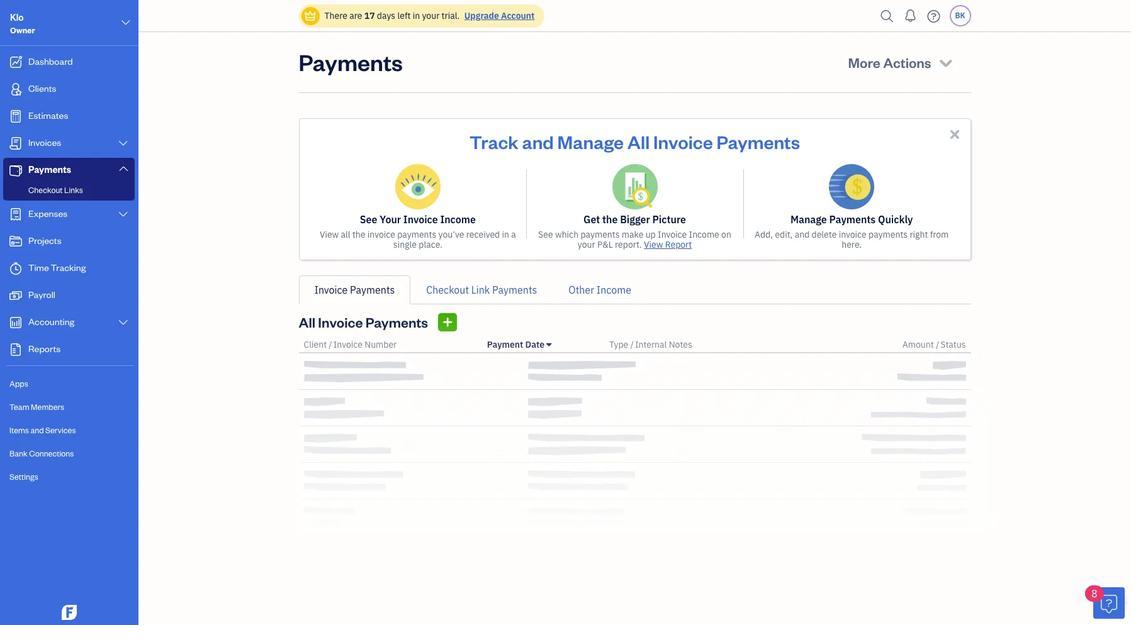 Task type: describe. For each thing, give the bounding box(es) containing it.
see which payments make up invoice income on your p&l report.
[[538, 229, 732, 251]]

projects link
[[3, 229, 135, 255]]

which
[[555, 229, 579, 241]]

/ for status
[[936, 339, 940, 351]]

invoice image
[[8, 137, 23, 150]]

invoice payments link
[[299, 276, 411, 305]]

payments inside see which payments make up invoice income on your p&l report.
[[581, 229, 620, 241]]

clients
[[28, 82, 56, 94]]

actions
[[883, 54, 932, 71]]

see for which
[[538, 229, 553, 241]]

on
[[722, 229, 732, 241]]

payment
[[487, 339, 523, 351]]

checkout links link
[[6, 183, 132, 198]]

chevron large down image for expenses
[[117, 210, 129, 220]]

time tracking
[[28, 262, 86, 274]]

report image
[[8, 344, 23, 356]]

klo
[[10, 11, 24, 23]]

the inside 'see your invoice income view all the invoice payments you've received in a single place.'
[[353, 229, 365, 241]]

invoice inside see which payments make up invoice income on your p&l report.
[[658, 229, 687, 241]]

more actions
[[848, 54, 932, 71]]

p&l
[[597, 239, 613, 251]]

manage payments quickly add, edit, and delete invoice payments right from here.
[[755, 213, 949, 251]]

main element
[[0, 0, 170, 626]]

freshbooks image
[[59, 606, 79, 621]]

items and services link
[[3, 420, 135, 442]]

estimate image
[[8, 110, 23, 123]]

settings link
[[3, 467, 135, 489]]

caretdown image
[[547, 340, 552, 350]]

8
[[1092, 588, 1098, 601]]

report.
[[615, 239, 642, 251]]

make
[[622, 229, 644, 241]]

see your invoice income image
[[395, 164, 441, 210]]

payment date button
[[487, 339, 552, 351]]

payment date
[[487, 339, 545, 351]]

time
[[28, 262, 49, 274]]

type
[[609, 339, 628, 351]]

you've
[[439, 229, 464, 241]]

0 vertical spatial the
[[603, 213, 618, 226]]

more
[[848, 54, 881, 71]]

checkout link payments link
[[411, 276, 553, 305]]

clients link
[[3, 77, 135, 103]]

other income
[[569, 284, 631, 297]]

there are 17 days left in your trial. upgrade account
[[325, 10, 535, 21]]

and for manage
[[522, 130, 554, 154]]

timer image
[[8, 263, 23, 275]]

services
[[45, 426, 76, 436]]

manage payments quickly image
[[829, 164, 875, 210]]

date
[[525, 339, 545, 351]]

accounting
[[28, 316, 74, 328]]

close image
[[948, 127, 962, 142]]

in inside 'see your invoice income view all the invoice payments you've received in a single place.'
[[502, 229, 509, 241]]

team members link
[[3, 397, 135, 419]]

invoice for payments
[[839, 229, 867, 241]]

place.
[[419, 239, 443, 251]]

amount
[[903, 339, 934, 351]]

dashboard image
[[8, 56, 23, 69]]

notifications image
[[901, 3, 921, 28]]

members
[[31, 402, 64, 412]]

payments for add,
[[869, 229, 908, 241]]

quickly
[[878, 213, 913, 226]]

see your invoice income view all the invoice payments you've received in a single place.
[[320, 213, 516, 251]]

checkout for checkout links
[[28, 185, 63, 195]]

estimates link
[[3, 104, 135, 130]]

0 horizontal spatial all
[[299, 314, 315, 331]]

2 vertical spatial income
[[597, 284, 631, 297]]

view inside 'see your invoice income view all the invoice payments you've received in a single place.'
[[320, 229, 339, 241]]

dashboard link
[[3, 50, 135, 76]]

checkout for checkout link payments
[[426, 284, 469, 297]]

bank connections link
[[3, 443, 135, 465]]

payments inside main element
[[28, 164, 71, 176]]

up
[[646, 229, 656, 241]]

type / internal notes
[[609, 339, 692, 351]]

projects
[[28, 235, 62, 247]]

manage inside manage payments quickly add, edit, and delete invoice payments right from here.
[[791, 213, 827, 226]]

trial.
[[442, 10, 460, 21]]

track and manage all invoice payments
[[470, 130, 800, 154]]

0 horizontal spatial your
[[422, 10, 440, 21]]

checkout link payments
[[426, 284, 537, 297]]

bigger
[[620, 213, 650, 226]]

tracking
[[51, 262, 86, 274]]

invoice for your
[[368, 229, 395, 241]]

type button
[[609, 339, 628, 351]]

are
[[350, 10, 362, 21]]

estimates
[[28, 110, 68, 122]]

invoices
[[28, 137, 61, 149]]

links
[[64, 185, 83, 195]]

amount button
[[903, 339, 934, 351]]

bank
[[9, 449, 28, 459]]

payments link
[[3, 158, 135, 183]]

bk
[[955, 11, 966, 20]]



Task type: vqa. For each thing, say whether or not it's contained in the screenshot.
topmost Proposals
no



Task type: locate. For each thing, give the bounding box(es) containing it.
received
[[466, 229, 500, 241]]

0 horizontal spatial view
[[320, 229, 339, 241]]

bk button
[[950, 5, 971, 26]]

2 horizontal spatial /
[[936, 339, 940, 351]]

invoice
[[368, 229, 395, 241], [839, 229, 867, 241]]

in
[[413, 10, 420, 21], [502, 229, 509, 241]]

a
[[511, 229, 516, 241]]

income right other
[[597, 284, 631, 297]]

bank connections
[[9, 449, 74, 459]]

1 vertical spatial checkout
[[426, 284, 469, 297]]

payments inside 'see your invoice income view all the invoice payments you've received in a single place.'
[[397, 229, 437, 241]]

team
[[9, 402, 29, 412]]

2 horizontal spatial payments
[[869, 229, 908, 241]]

payments for income
[[397, 229, 437, 241]]

other
[[569, 284, 594, 297]]

see for your
[[360, 213, 377, 226]]

checkout inside main element
[[28, 185, 63, 195]]

0 vertical spatial in
[[413, 10, 420, 21]]

income inside see which payments make up invoice income on your p&l report.
[[689, 229, 720, 241]]

1 horizontal spatial checkout
[[426, 284, 469, 297]]

all up client
[[299, 314, 315, 331]]

team members
[[9, 402, 64, 412]]

checkout
[[28, 185, 63, 195], [426, 284, 469, 297]]

connections
[[29, 449, 74, 459]]

8 button
[[1085, 586, 1125, 620]]

and right track
[[522, 130, 554, 154]]

invoice down your
[[368, 229, 395, 241]]

0 horizontal spatial checkout
[[28, 185, 63, 195]]

accounting link
[[3, 310, 135, 336]]

income
[[440, 213, 476, 226], [689, 229, 720, 241], [597, 284, 631, 297]]

1 horizontal spatial your
[[578, 239, 595, 251]]

1 horizontal spatial see
[[538, 229, 553, 241]]

1 invoice from the left
[[368, 229, 395, 241]]

0 horizontal spatial and
[[30, 426, 44, 436]]

1 vertical spatial income
[[689, 229, 720, 241]]

income inside 'see your invoice income view all the invoice payments you've received in a single place.'
[[440, 213, 476, 226]]

1 horizontal spatial income
[[597, 284, 631, 297]]

go to help image
[[924, 7, 944, 25]]

owner
[[10, 25, 35, 35]]

your
[[380, 213, 401, 226]]

/ for internal
[[631, 339, 634, 351]]

payroll
[[28, 289, 55, 301]]

invoice inside invoice payments link
[[314, 284, 348, 297]]

income left on
[[689, 229, 720, 241]]

0 horizontal spatial see
[[360, 213, 377, 226]]

0 vertical spatial and
[[522, 130, 554, 154]]

invoice inside 'see your invoice income view all the invoice payments you've received in a single place.'
[[403, 213, 438, 226]]

edit,
[[775, 229, 793, 241]]

klo owner
[[10, 11, 35, 35]]

checkout links
[[28, 185, 83, 195]]

get the bigger picture
[[584, 213, 686, 226]]

client image
[[8, 83, 23, 96]]

see left which
[[538, 229, 553, 241]]

1 horizontal spatial the
[[603, 213, 618, 226]]

project image
[[8, 235, 23, 248]]

1 vertical spatial all
[[299, 314, 315, 331]]

and inside manage payments quickly add, edit, and delete invoice payments right from here.
[[795, 229, 810, 241]]

2 payments from the left
[[581, 229, 620, 241]]

the right 'all'
[[353, 229, 365, 241]]

payroll link
[[3, 283, 135, 309]]

2 horizontal spatial income
[[689, 229, 720, 241]]

and right items
[[30, 426, 44, 436]]

2 / from the left
[[631, 339, 634, 351]]

view report
[[644, 239, 692, 251]]

/
[[329, 339, 332, 351], [631, 339, 634, 351], [936, 339, 940, 351]]

3 payments from the left
[[869, 229, 908, 241]]

0 vertical spatial all
[[628, 130, 650, 154]]

0 horizontal spatial payments
[[397, 229, 437, 241]]

all up get the bigger picture
[[628, 130, 650, 154]]

checkout up expenses
[[28, 185, 63, 195]]

apps
[[9, 379, 28, 389]]

0 vertical spatial manage
[[558, 130, 624, 154]]

payments inside manage payments quickly add, edit, and delete invoice payments right from here.
[[869, 229, 908, 241]]

other income link
[[553, 276, 647, 305]]

1 horizontal spatial manage
[[791, 213, 827, 226]]

invoice inside manage payments quickly add, edit, and delete invoice payments right from here.
[[839, 229, 867, 241]]

there
[[325, 10, 347, 21]]

0 vertical spatial your
[[422, 10, 440, 21]]

view
[[320, 229, 339, 241], [644, 239, 663, 251]]

expense image
[[8, 208, 23, 221]]

chevron large down image for invoices
[[117, 139, 129, 149]]

payments down get
[[581, 229, 620, 241]]

your left 'trial.'
[[422, 10, 440, 21]]

1 payments from the left
[[397, 229, 437, 241]]

crown image
[[304, 9, 317, 22]]

client / invoice number
[[304, 339, 397, 351]]

0 horizontal spatial income
[[440, 213, 476, 226]]

amount / status
[[903, 339, 966, 351]]

chart image
[[8, 317, 23, 329]]

see left your
[[360, 213, 377, 226]]

from
[[930, 229, 949, 241]]

0 vertical spatial checkout
[[28, 185, 63, 195]]

get the bigger picture image
[[612, 164, 658, 210]]

0 horizontal spatial invoice
[[368, 229, 395, 241]]

here.
[[842, 239, 862, 251]]

payments down quickly
[[869, 229, 908, 241]]

see inside see which payments make up invoice income on your p&l report.
[[538, 229, 553, 241]]

your inside see which payments make up invoice income on your p&l report.
[[578, 239, 595, 251]]

expenses link
[[3, 202, 135, 228]]

1 horizontal spatial all
[[628, 130, 650, 154]]

the
[[603, 213, 618, 226], [353, 229, 365, 241]]

1 horizontal spatial /
[[631, 339, 634, 351]]

0 vertical spatial income
[[440, 213, 476, 226]]

report
[[665, 239, 692, 251]]

number
[[365, 339, 397, 351]]

get
[[584, 213, 600, 226]]

1 vertical spatial your
[[578, 239, 595, 251]]

in left a
[[502, 229, 509, 241]]

1 horizontal spatial in
[[502, 229, 509, 241]]

/ for invoice
[[329, 339, 332, 351]]

add a new payment image
[[442, 314, 454, 330]]

single
[[393, 239, 417, 251]]

see
[[360, 213, 377, 226], [538, 229, 553, 241]]

your left p&l
[[578, 239, 595, 251]]

and inside items and services link
[[30, 426, 44, 436]]

client
[[304, 339, 327, 351]]

chevrondown image
[[937, 54, 955, 71]]

manage
[[558, 130, 624, 154], [791, 213, 827, 226]]

the right get
[[603, 213, 618, 226]]

2 vertical spatial and
[[30, 426, 44, 436]]

upgrade
[[464, 10, 499, 21]]

income up you've
[[440, 213, 476, 226]]

1 vertical spatial see
[[538, 229, 553, 241]]

3 / from the left
[[936, 339, 940, 351]]

more actions button
[[837, 47, 966, 77]]

17
[[364, 10, 375, 21]]

all invoice payments
[[299, 314, 428, 331]]

1 vertical spatial in
[[502, 229, 509, 241]]

checkout up add a new payment icon
[[426, 284, 469, 297]]

0 vertical spatial see
[[360, 213, 377, 226]]

invoice right delete
[[839, 229, 867, 241]]

items
[[9, 426, 29, 436]]

/ left the status
[[936, 339, 940, 351]]

items and services
[[9, 426, 76, 436]]

2 invoice from the left
[[839, 229, 867, 241]]

1 horizontal spatial and
[[522, 130, 554, 154]]

0 horizontal spatial /
[[329, 339, 332, 351]]

delete
[[812, 229, 837, 241]]

chevron large down image for accounting
[[117, 318, 129, 328]]

0 horizontal spatial manage
[[558, 130, 624, 154]]

chevron large down image for payments
[[117, 164, 129, 174]]

payment image
[[8, 164, 23, 177]]

status
[[941, 339, 966, 351]]

/ right type
[[631, 339, 634, 351]]

1 horizontal spatial view
[[644, 239, 663, 251]]

invoice inside 'see your invoice income view all the invoice payments you've received in a single place.'
[[368, 229, 395, 241]]

settings
[[9, 472, 38, 482]]

money image
[[8, 290, 23, 302]]

view left 'all'
[[320, 229, 339, 241]]

payments down your
[[397, 229, 437, 241]]

link
[[471, 284, 490, 297]]

and
[[522, 130, 554, 154], [795, 229, 810, 241], [30, 426, 44, 436]]

chevron large down image
[[120, 15, 132, 30], [117, 139, 129, 149], [117, 164, 129, 174], [117, 210, 129, 220], [117, 318, 129, 328]]

account
[[501, 10, 535, 21]]

0 horizontal spatial the
[[353, 229, 365, 241]]

right
[[910, 229, 928, 241]]

1 horizontal spatial invoice
[[839, 229, 867, 241]]

and for services
[[30, 426, 44, 436]]

1 horizontal spatial payments
[[581, 229, 620, 241]]

in right left
[[413, 10, 420, 21]]

/ right client
[[329, 339, 332, 351]]

internal
[[635, 339, 667, 351]]

upgrade account link
[[462, 10, 535, 21]]

invoice payments
[[314, 284, 395, 297]]

resource center badge image
[[1094, 588, 1125, 620]]

and right edit,
[[795, 229, 810, 241]]

reports
[[28, 343, 61, 355]]

2 horizontal spatial and
[[795, 229, 810, 241]]

invoices link
[[3, 131, 135, 157]]

track
[[470, 130, 519, 154]]

1 vertical spatial the
[[353, 229, 365, 241]]

picture
[[653, 213, 686, 226]]

1 vertical spatial and
[[795, 229, 810, 241]]

chevron large down image inside accounting link
[[117, 318, 129, 328]]

time tracking link
[[3, 256, 135, 282]]

days
[[377, 10, 395, 21]]

see inside 'see your invoice income view all the invoice payments you've received in a single place.'
[[360, 213, 377, 226]]

0 horizontal spatial in
[[413, 10, 420, 21]]

1 vertical spatial manage
[[791, 213, 827, 226]]

notes
[[669, 339, 692, 351]]

1 / from the left
[[329, 339, 332, 351]]

chevron large down image inside invoices link
[[117, 139, 129, 149]]

dashboard
[[28, 55, 73, 67]]

payments inside manage payments quickly add, edit, and delete invoice payments right from here.
[[830, 213, 876, 226]]

apps link
[[3, 373, 135, 395]]

view right the make
[[644, 239, 663, 251]]

reports link
[[3, 337, 135, 363]]

search image
[[877, 7, 898, 25]]

payments
[[299, 47, 403, 77], [717, 130, 800, 154], [28, 164, 71, 176], [830, 213, 876, 226], [350, 284, 395, 297], [492, 284, 537, 297], [366, 314, 428, 331]]



